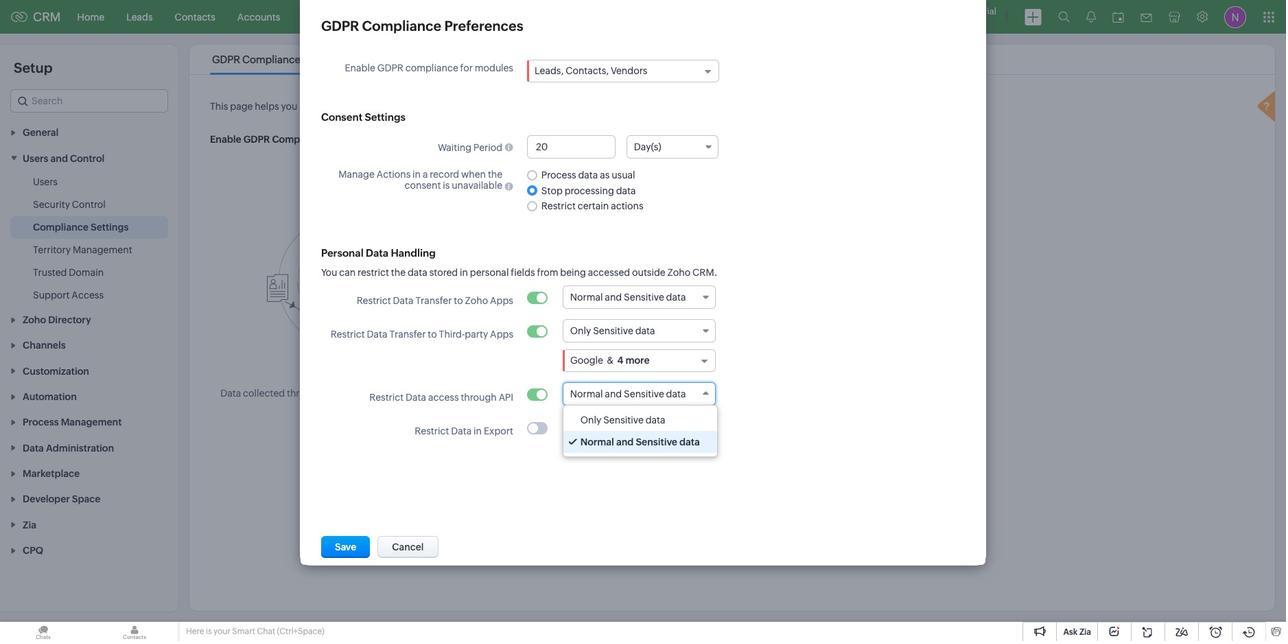 Task type: describe. For each thing, give the bounding box(es) containing it.
the inside manage actions in a record when the consent is unavailable
[[488, 169, 503, 180]]

data processing manage personal data of customers inside crm know more
[[492, 371, 703, 411]]

data collection data collected through various sources will be captured know more
[[221, 369, 467, 410]]

process data as usual
[[542, 170, 635, 181]]

chats image
[[0, 622, 86, 641]]

access
[[428, 392, 459, 403]]

control inside region
[[72, 199, 106, 210]]

data up collection on the bottom
[[367, 329, 388, 340]]

captured
[[426, 388, 467, 399]]

normal and sensitive data for restrict data transfer to zoho apps
[[570, 292, 686, 303]]

deals
[[302, 11, 327, 22]]

chat
[[257, 627, 275, 636]]

page
[[230, 101, 253, 112]]

consent settings
[[321, 111, 406, 123]]

handling
[[391, 247, 436, 259]]

enable gdpr compliance for modules
[[345, 62, 513, 73]]

enterprise-
[[934, 6, 979, 16]]

gdpr up want
[[377, 62, 404, 73]]

actions
[[611, 200, 644, 211]]

territory
[[33, 244, 71, 255]]

to down stored
[[454, 295, 463, 306]]

from
[[537, 267, 558, 278]]

sources
[[359, 388, 394, 399]]

gdpr compliance
[[212, 54, 301, 65]]

management
[[73, 244, 132, 255]]

manage inside data processing manage personal data of customers inside crm know more
[[492, 389, 528, 400]]

0 vertical spatial personal
[[540, 101, 578, 112]]

0 vertical spatial zoho
[[668, 267, 691, 278]]

data left collected
[[221, 388, 241, 399]]

enable gdpr compliance button
[[527, 439, 670, 461]]

gdpr up hipaa
[[321, 18, 359, 34]]

1 vertical spatial for
[[781, 101, 793, 112]]

will
[[396, 388, 411, 399]]

party
[[465, 329, 488, 340]]

home link
[[66, 0, 115, 33]]

export
[[484, 426, 513, 437]]

collected
[[243, 388, 285, 399]]

only inside option
[[581, 415, 602, 426]]

support access
[[33, 289, 104, 300]]

restrict for restrict data transfer to zoho apps
[[357, 295, 391, 306]]

accessed
[[588, 267, 630, 278]]

territory management
[[33, 244, 132, 255]]

data up stop processing data
[[578, 170, 598, 181]]

this page helps you decide how you want to handle, manage, and process personal data of your customers to comply with gdpr for your organization.
[[210, 101, 876, 112]]

compliance inside users and control region
[[33, 222, 88, 233]]

data down only sensitive data option
[[680, 437, 700, 448]]

day(s)
[[634, 141, 661, 152]]

2 you from the left
[[354, 101, 370, 112]]

normal and sensitive data option
[[563, 431, 717, 453]]

0 horizontal spatial your
[[214, 627, 231, 636]]

this
[[210, 101, 228, 112]]

normal and sensitive data field for restrict data transfer to zoho apps
[[563, 286, 716, 309]]

stop
[[542, 185, 563, 196]]

support
[[33, 289, 70, 300]]

period
[[474, 142, 503, 153]]

data up normal and sensitive data option
[[646, 415, 666, 426]]

record
[[430, 169, 459, 180]]

data up google & 4 more
[[635, 325, 655, 336]]

restrict data transfer to third-party apps
[[331, 329, 513, 340]]

leads, contacts, vendors
[[535, 65, 648, 76]]

data down handling
[[408, 267, 428, 278]]

and inside dropdown button
[[50, 153, 68, 164]]

create menu image
[[1025, 9, 1042, 25]]

normal for restrict data transfer to zoho apps
[[570, 292, 603, 303]]

collection
[[331, 369, 382, 381]]

third-
[[439, 329, 465, 340]]

tasks link
[[338, 0, 384, 33]]

enable gdpr compliance settings
[[210, 134, 367, 145]]

comply
[[696, 101, 729, 112]]

zia
[[1080, 627, 1092, 637]]

(ctrl+space)
[[277, 627, 325, 636]]

you
[[321, 267, 337, 278]]

territory management link
[[33, 243, 132, 257]]

manage,
[[442, 101, 481, 112]]

support access link
[[33, 288, 104, 302]]

restrict for restrict data transfer to third-party apps
[[331, 329, 365, 340]]

outside
[[632, 267, 666, 278]]

unavailable
[[452, 180, 503, 191]]

leads,
[[535, 65, 564, 76]]

helps
[[255, 101, 279, 112]]

accounts
[[237, 11, 280, 22]]

how
[[332, 101, 352, 112]]

and inside option
[[616, 437, 634, 448]]

you can restrict the data stored in personal fields from being accessed outside zoho crm.
[[321, 267, 718, 278]]

certain
[[578, 200, 609, 211]]

2 horizontal spatial your
[[795, 101, 815, 112]]

only sensitive data option
[[563, 409, 717, 431]]

process
[[542, 170, 576, 181]]

gdpr compliance preferences
[[321, 18, 523, 34]]

save button
[[321, 536, 370, 558]]

normal and sensitive data inside option
[[581, 437, 700, 448]]

hipaa compliance
[[325, 54, 416, 65]]

fields
[[511, 267, 535, 278]]

security
[[33, 199, 70, 210]]

upgrade
[[946, 17, 985, 27]]

restrict for restrict certain actions
[[542, 200, 576, 211]]

modules
[[475, 62, 513, 73]]

inside
[[653, 389, 680, 400]]

compliance settings
[[33, 222, 129, 233]]

processing
[[565, 185, 614, 196]]

data inside data processing manage personal data of customers inside crm know more
[[571, 389, 590, 400]]

organization.
[[817, 101, 876, 112]]

enable for enable gdpr compliance for modules
[[345, 62, 375, 73]]

and down accessed
[[605, 292, 622, 303]]

normal for restrict data access through api
[[570, 389, 603, 400]]

restrict data in export
[[415, 426, 513, 437]]

data up only sensitive data field
[[666, 292, 686, 303]]

normal inside option
[[581, 437, 614, 448]]

in for data
[[474, 426, 482, 437]]

when
[[461, 169, 486, 180]]

1 vertical spatial zoho
[[465, 295, 488, 306]]

data left "access"
[[406, 392, 426, 403]]

deals link
[[291, 0, 338, 33]]

leads
[[126, 11, 153, 22]]

2 apps from the top
[[490, 329, 513, 340]]

users link
[[33, 175, 58, 189]]

compliance
[[405, 62, 458, 73]]

1 vertical spatial is
[[206, 627, 212, 636]]

1 you from the left
[[281, 101, 297, 112]]

through inside data collection data collected through various sources will be captured know more
[[287, 388, 323, 399]]

actions
[[377, 169, 411, 180]]

can
[[339, 267, 356, 278]]

1 horizontal spatial your
[[613, 101, 633, 112]]

1 horizontal spatial through
[[461, 392, 497, 403]]

compliance inside button
[[602, 445, 657, 456]]

to right want
[[396, 101, 405, 112]]

users for users and control
[[23, 153, 48, 164]]

to left third-
[[428, 329, 437, 340]]

decide
[[299, 101, 330, 112]]

setup
[[14, 60, 53, 76]]

users for users
[[33, 176, 58, 187]]

0 horizontal spatial the
[[391, 267, 406, 278]]

more inside data collection data collected through various sources will be captured know more
[[346, 399, 369, 410]]

processing
[[583, 371, 637, 382]]

signals element
[[1078, 0, 1105, 34]]

to left comply
[[684, 101, 694, 112]]



Task type: vqa. For each thing, say whether or not it's contained in the screenshot.
VISITS link
no



Task type: locate. For each thing, give the bounding box(es) containing it.
reports link
[[491, 0, 548, 33]]

customers
[[635, 101, 682, 112], [604, 389, 651, 400]]

data up restrict
[[366, 247, 389, 259]]

1 vertical spatial normal and sensitive data field
[[563, 382, 716, 406]]

only sensitive data
[[570, 325, 655, 336], [581, 415, 666, 426]]

sensitive
[[624, 292, 664, 303], [593, 325, 634, 336], [624, 389, 664, 400], [604, 415, 644, 426], [636, 437, 678, 448]]

control
[[70, 153, 105, 164], [72, 199, 106, 210]]

0 vertical spatial of
[[602, 101, 611, 112]]

1 horizontal spatial for
[[781, 101, 793, 112]]

the right when
[[488, 169, 503, 180]]

crm link
[[11, 10, 61, 24]]

personal right api
[[530, 389, 569, 400]]

want
[[372, 101, 394, 112]]

control up compliance settings
[[72, 199, 106, 210]]

1 horizontal spatial more
[[599, 400, 623, 411]]

users inside dropdown button
[[23, 153, 48, 164]]

cancel button
[[378, 536, 438, 558]]

zoho left crm.
[[668, 267, 691, 278]]

2 vertical spatial in
[[474, 426, 482, 437]]

know down collection on the bottom
[[319, 399, 344, 410]]

ask zia
[[1064, 627, 1092, 637]]

customers up day(s)
[[635, 101, 682, 112]]

usual
[[612, 170, 635, 181]]

and down processing
[[605, 389, 622, 400]]

handle,
[[407, 101, 440, 112]]

1 vertical spatial settings
[[91, 222, 129, 233]]

1 horizontal spatial enable
[[345, 62, 375, 73]]

1 vertical spatial manage
[[492, 389, 528, 400]]

is
[[443, 180, 450, 191], [206, 627, 212, 636]]

users up security
[[33, 176, 58, 187]]

0 vertical spatial manage
[[339, 169, 375, 180]]

enable for enable gdpr compliance
[[541, 445, 572, 456]]

0 vertical spatial the
[[488, 169, 503, 180]]

0 horizontal spatial zoho
[[465, 295, 488, 306]]

0 horizontal spatial enable
[[210, 134, 241, 145]]

through left various
[[287, 388, 323, 399]]

the down handling
[[391, 267, 406, 278]]

transfer for third-
[[389, 329, 426, 340]]

settings
[[330, 134, 367, 145]]

as
[[600, 170, 610, 181]]

data up only sensitive data option
[[666, 389, 686, 400]]

enable gdpr compliance
[[541, 445, 657, 456]]

1 horizontal spatial you
[[354, 101, 370, 112]]

1 vertical spatial users
[[33, 176, 58, 187]]

1 horizontal spatial know
[[572, 400, 598, 411]]

normal and sensitive data down processing
[[570, 389, 686, 400]]

1 vertical spatial crm
[[681, 389, 703, 400]]

know down processing
[[572, 400, 598, 411]]

data left export at the bottom left of page
[[451, 426, 472, 437]]

only
[[570, 325, 591, 336], [581, 415, 602, 426]]

0 vertical spatial only
[[570, 325, 591, 336]]

normal and sensitive data for restrict data access through api
[[570, 389, 686, 400]]

Only Sensitive data field
[[563, 319, 716, 343]]

normal and sensitive data down only sensitive data option
[[581, 437, 700, 448]]

0 horizontal spatial know
[[319, 399, 344, 410]]

sensitive down outside
[[624, 292, 664, 303]]

of inside data processing manage personal data of customers inside crm know more
[[592, 389, 602, 400]]

is right consent
[[443, 180, 450, 191]]

transfer down restrict data transfer to zoho apps
[[389, 329, 426, 340]]

meetings
[[395, 11, 436, 22]]

personal data handling
[[321, 247, 436, 259]]

api
[[499, 392, 513, 403]]

1 horizontal spatial crm
[[681, 389, 703, 400]]

hipaa
[[325, 54, 356, 65]]

1 vertical spatial the
[[391, 267, 406, 278]]

data up "actions"
[[616, 185, 636, 196]]

know inside data collection data collected through various sources will be captured know more
[[319, 399, 344, 410]]

help image
[[1255, 89, 1282, 127]]

0 horizontal spatial is
[[206, 627, 212, 636]]

consent
[[405, 180, 441, 191]]

through
[[287, 388, 323, 399], [461, 392, 497, 403]]

restrict down restrict
[[357, 295, 391, 306]]

0 vertical spatial normal
[[570, 292, 603, 303]]

profile element
[[1216, 0, 1255, 33]]

of
[[602, 101, 611, 112], [592, 389, 602, 400]]

signals image
[[1087, 11, 1096, 23]]

list box
[[563, 406, 717, 457]]

settings left the handle,
[[365, 111, 406, 123]]

sensitive down only sensitive data option
[[636, 437, 678, 448]]

None text field
[[528, 136, 615, 158]]

of down processing
[[592, 389, 602, 400]]

enable for enable gdpr compliance settings
[[210, 134, 241, 145]]

manage actions in a record when the consent is unavailable
[[339, 169, 503, 191]]

you right helps
[[281, 101, 297, 112]]

2 vertical spatial normal and sensitive data
[[581, 437, 700, 448]]

more down processing
[[599, 400, 623, 411]]

accounts link
[[226, 0, 291, 33]]

restrict up collection on the bottom
[[331, 329, 365, 340]]

enable
[[345, 62, 375, 73], [210, 134, 241, 145], [541, 445, 572, 456]]

personal left "fields"
[[470, 267, 509, 278]]

a
[[423, 169, 428, 180]]

2 horizontal spatial in
[[474, 426, 482, 437]]

users up users link
[[23, 153, 48, 164]]

0 vertical spatial enable
[[345, 62, 375, 73]]

apps down you can restrict the data stored in personal fields from being accessed outside zoho crm. at the top
[[490, 295, 513, 306]]

0 vertical spatial apps
[[490, 295, 513, 306]]

only inside field
[[570, 325, 591, 336]]

gdpr right with
[[753, 101, 779, 112]]

2 vertical spatial normal
[[581, 437, 614, 448]]

0 vertical spatial users
[[23, 153, 48, 164]]

normal and sensitive data field down outside
[[563, 286, 716, 309]]

restrict data transfer to zoho apps
[[357, 295, 513, 306]]

only sensitive data inside option
[[581, 415, 666, 426]]

1 apps from the top
[[490, 295, 513, 306]]

and left the process
[[483, 101, 500, 112]]

data up restrict data transfer to third-party apps
[[393, 295, 414, 306]]

settings for compliance settings
[[91, 222, 129, 233]]

contacts
[[175, 11, 215, 22]]

gdpr down data processing manage personal data of customers inside crm know more
[[573, 445, 600, 456]]

manage inside manage actions in a record when the consent is unavailable
[[339, 169, 375, 180]]

list box containing only sensitive data
[[563, 406, 717, 457]]

sensitive up normal and sensitive data option
[[604, 415, 644, 426]]

1 vertical spatial enable
[[210, 134, 241, 145]]

0 horizontal spatial of
[[592, 389, 602, 400]]

in right stored
[[460, 267, 468, 278]]

0 horizontal spatial more
[[346, 399, 369, 410]]

1 horizontal spatial the
[[488, 169, 503, 180]]

sensitive up &
[[593, 325, 634, 336]]

only sensitive data up normal and sensitive data option
[[581, 415, 666, 426]]

normal and sensitive data down accessed
[[570, 292, 686, 303]]

personal inside data processing manage personal data of customers inside crm know more
[[530, 389, 569, 400]]

restrict down stop
[[542, 200, 576, 211]]

1 vertical spatial personal
[[470, 267, 509, 278]]

0 vertical spatial only sensitive data
[[570, 325, 655, 336]]

restrict
[[358, 267, 389, 278]]

data down processing
[[571, 389, 590, 400]]

stop processing data
[[542, 185, 636, 196]]

1 vertical spatial normal and sensitive data
[[570, 389, 686, 400]]

various
[[325, 388, 357, 399]]

restrict left be
[[369, 392, 404, 403]]

for left modules
[[460, 62, 473, 73]]

1 vertical spatial transfer
[[389, 329, 426, 340]]

normal down processing
[[570, 389, 603, 400]]

enable inside button
[[541, 445, 572, 456]]

ask
[[1064, 627, 1078, 637]]

apps right party
[[490, 329, 513, 340]]

and up users link
[[50, 153, 68, 164]]

settings for consent settings
[[365, 111, 406, 123]]

0 horizontal spatial through
[[287, 388, 323, 399]]

restrict down restrict data access through api
[[415, 426, 449, 437]]

the
[[488, 169, 503, 180], [391, 267, 406, 278]]

0 vertical spatial settings
[[365, 111, 406, 123]]

gdpr inside button
[[573, 445, 600, 456]]

settings up management
[[91, 222, 129, 233]]

gdpr up this in the left of the page
[[212, 54, 240, 65]]

2 vertical spatial personal
[[530, 389, 569, 400]]

you
[[281, 101, 297, 112], [354, 101, 370, 112]]

1 vertical spatial control
[[72, 199, 106, 210]]

only up google
[[570, 325, 591, 336]]

normal and sensitive data field for restrict data access through api
[[563, 382, 716, 406]]

crm inside data processing manage personal data of customers inside crm know more
[[681, 389, 703, 400]]

domain
[[69, 267, 104, 278]]

0 vertical spatial in
[[413, 169, 421, 180]]

transfer down stored
[[416, 295, 452, 306]]

settings inside users and control region
[[91, 222, 129, 233]]

2 normal and sensitive data field from the top
[[563, 382, 716, 406]]

restrict
[[542, 200, 576, 211], [357, 295, 391, 306], [331, 329, 365, 340], [369, 392, 404, 403], [415, 426, 449, 437]]

your left smart on the bottom left of the page
[[214, 627, 231, 636]]

normal down the being
[[570, 292, 603, 303]]

preferences
[[444, 18, 523, 34]]

through left api
[[461, 392, 497, 403]]

0 vertical spatial is
[[443, 180, 450, 191]]

is inside manage actions in a record when the consent is unavailable
[[443, 180, 450, 191]]

for right with
[[781, 101, 793, 112]]

normal and sensitive data field up only sensitive data option
[[563, 382, 716, 406]]

users inside region
[[33, 176, 58, 187]]

0 vertical spatial crm
[[33, 10, 61, 24]]

transfer for zoho
[[416, 295, 452, 306]]

0 vertical spatial control
[[70, 153, 105, 164]]

access
[[72, 289, 104, 300]]

data down leads, contacts, vendors
[[580, 101, 600, 112]]

crm right inside
[[681, 389, 703, 400]]

gdpr down helps
[[243, 134, 270, 145]]

restrict data access through api
[[369, 392, 513, 403]]

more down collection on the bottom
[[346, 399, 369, 410]]

trusted domain
[[33, 267, 104, 278]]

google
[[570, 355, 603, 366]]

1 horizontal spatial of
[[602, 101, 611, 112]]

0 horizontal spatial in
[[413, 169, 421, 180]]

tasks
[[349, 11, 373, 22]]

calls link
[[447, 0, 491, 33]]

you right how
[[354, 101, 370, 112]]

only sensitive data inside field
[[570, 325, 655, 336]]

trusted
[[33, 267, 67, 278]]

normal down only sensitive data option
[[581, 437, 614, 448]]

1 vertical spatial only
[[581, 415, 602, 426]]

and down only sensitive data option
[[616, 437, 634, 448]]

0 horizontal spatial for
[[460, 62, 473, 73]]

crm left home 'link' on the left
[[33, 10, 61, 24]]

of down leads, contacts, vendors
[[602, 101, 611, 112]]

only down data processing manage personal data of customers inside crm know more
[[581, 415, 602, 426]]

1 horizontal spatial manage
[[492, 389, 528, 400]]

your down vendors
[[613, 101, 633, 112]]

enterprise-trial upgrade
[[934, 6, 997, 27]]

profile image
[[1225, 6, 1247, 28]]

0 vertical spatial transfer
[[416, 295, 452, 306]]

4
[[617, 355, 624, 366]]

0 horizontal spatial settings
[[91, 222, 129, 233]]

know inside data processing manage personal data of customers inside crm know more
[[572, 400, 598, 411]]

more inside data processing manage personal data of customers inside crm know more
[[599, 400, 623, 411]]

save
[[335, 542, 357, 553]]

1 horizontal spatial zoho
[[668, 267, 691, 278]]

in inside manage actions in a record when the consent is unavailable
[[413, 169, 421, 180]]

trusted domain link
[[33, 265, 104, 279]]

0 vertical spatial for
[[460, 62, 473, 73]]

users and control region
[[0, 171, 178, 307]]

&
[[607, 355, 614, 366]]

only sensitive data up &
[[570, 325, 655, 336]]

settings
[[365, 111, 406, 123], [91, 222, 129, 233]]

zoho up party
[[465, 295, 488, 306]]

1 vertical spatial apps
[[490, 329, 513, 340]]

contacts link
[[164, 0, 226, 33]]

waiting period
[[438, 142, 503, 153]]

personal down leads,
[[540, 101, 578, 112]]

vendors
[[611, 65, 648, 76]]

home
[[77, 11, 104, 22]]

sensitive inside field
[[593, 325, 634, 336]]

contacts image
[[91, 622, 178, 641]]

gdpr
[[321, 18, 359, 34], [212, 54, 240, 65], [377, 62, 404, 73], [753, 101, 779, 112], [243, 134, 270, 145], [573, 445, 600, 456]]

stored
[[429, 267, 458, 278]]

1 horizontal spatial in
[[460, 267, 468, 278]]

1 vertical spatial in
[[460, 267, 468, 278]]

data
[[366, 247, 389, 259], [393, 295, 414, 306], [367, 329, 388, 340], [306, 369, 329, 381], [558, 371, 581, 382], [221, 388, 241, 399], [406, 392, 426, 403], [451, 426, 472, 437]]

1 vertical spatial normal
[[570, 389, 603, 400]]

users and control button
[[0, 145, 178, 171]]

security control
[[33, 199, 106, 210]]

Day(s) field
[[627, 135, 719, 159]]

being
[[560, 267, 586, 278]]

control inside dropdown button
[[70, 153, 105, 164]]

in left export at the bottom left of page
[[474, 426, 482, 437]]

data inside data processing manage personal data of customers inside crm know more
[[558, 371, 581, 382]]

1 horizontal spatial settings
[[365, 111, 406, 123]]

in for actions
[[413, 169, 421, 180]]

0 horizontal spatial you
[[281, 101, 297, 112]]

more right 4
[[626, 355, 650, 366]]

0 horizontal spatial crm
[[33, 10, 61, 24]]

0 vertical spatial normal and sensitive data field
[[563, 286, 716, 309]]

restrict for restrict data access through api
[[369, 392, 404, 403]]

normal
[[570, 292, 603, 303], [570, 389, 603, 400], [581, 437, 614, 448]]

data down google
[[558, 371, 581, 382]]

customers inside data processing manage personal data of customers inside crm know more
[[604, 389, 651, 400]]

1 vertical spatial of
[[592, 389, 602, 400]]

control up security control
[[70, 153, 105, 164]]

1 horizontal spatial is
[[443, 180, 450, 191]]

0 horizontal spatial manage
[[339, 169, 375, 180]]

is right here at the bottom left of page
[[206, 627, 212, 636]]

2 horizontal spatial enable
[[541, 445, 572, 456]]

data up various
[[306, 369, 329, 381]]

in left a on the top left of page
[[413, 169, 421, 180]]

restrict for restrict data in export
[[415, 426, 449, 437]]

sensitive up only sensitive data option
[[624, 389, 664, 400]]

calendar image
[[1113, 11, 1124, 22]]

your left organization.
[[795, 101, 815, 112]]

1 vertical spatial customers
[[604, 389, 651, 400]]

compliance settings link
[[33, 220, 129, 234]]

apps
[[490, 295, 513, 306], [490, 329, 513, 340]]

2 horizontal spatial more
[[626, 355, 650, 366]]

0 vertical spatial normal and sensitive data
[[570, 292, 686, 303]]

manage down settings
[[339, 169, 375, 180]]

Normal and Sensitive data field
[[563, 286, 716, 309], [563, 382, 716, 406]]

1 vertical spatial only sensitive data
[[581, 415, 666, 426]]

hipaa compliance link
[[323, 54, 418, 65]]

customers down processing
[[604, 389, 651, 400]]

2 vertical spatial enable
[[541, 445, 572, 456]]

0 vertical spatial customers
[[635, 101, 682, 112]]

personal
[[321, 247, 364, 259]]

manage up export at the bottom left of page
[[492, 389, 528, 400]]

1 normal and sensitive data field from the top
[[563, 286, 716, 309]]

create menu element
[[1017, 0, 1050, 33]]

leads link
[[115, 0, 164, 33]]

know
[[319, 399, 344, 410], [572, 400, 598, 411]]



